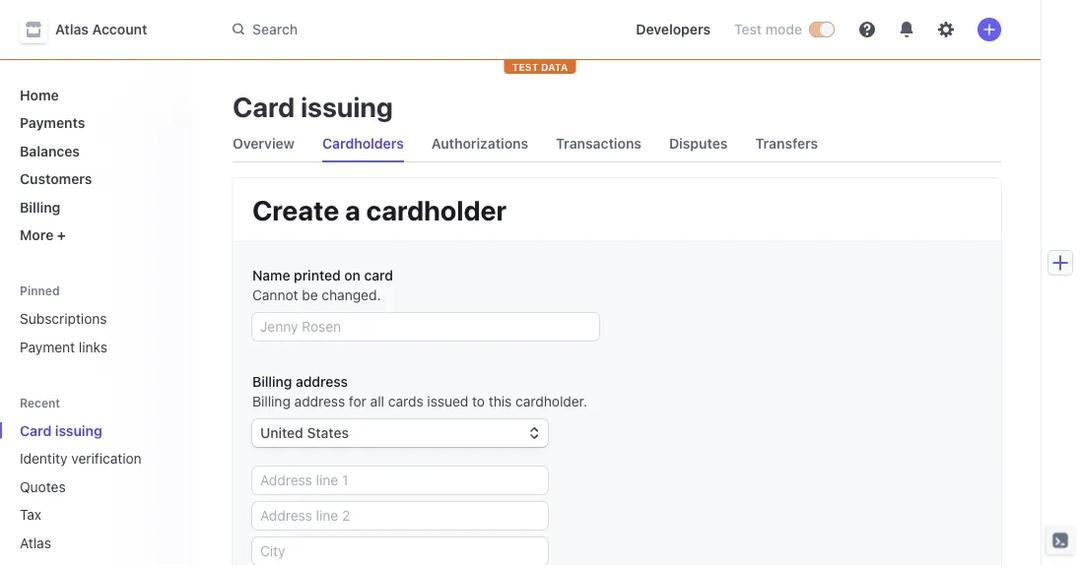 Task type: describe. For each thing, give the bounding box(es) containing it.
0 vertical spatial issuing
[[301, 90, 393, 123]]

developers
[[636, 21, 711, 37]]

customers
[[20, 171, 92, 187]]

cardholders link
[[314, 130, 412, 158]]

states
[[307, 425, 349, 442]]

test
[[734, 21, 762, 37]]

card
[[364, 268, 393, 284]]

transfers
[[756, 136, 819, 152]]

atlas for atlas account
[[55, 21, 89, 37]]

card issuing link
[[12, 415, 150, 447]]

payment links
[[20, 339, 107, 355]]

home link
[[12, 79, 177, 111]]

account
[[92, 21, 147, 37]]

billing link
[[12, 191, 177, 223]]

identity
[[20, 451, 68, 467]]

atlas for atlas
[[20, 535, 51, 552]]

overview
[[233, 136, 295, 152]]

test mode
[[734, 21, 802, 37]]

disputes
[[669, 136, 728, 152]]

home
[[20, 87, 59, 103]]

payments link
[[12, 107, 177, 139]]

City text field
[[252, 538, 548, 566]]

verification
[[71, 451, 142, 467]]

overview link
[[225, 130, 303, 158]]

create a cardholder
[[252, 194, 507, 226]]

name printed on card cannot be changed.
[[252, 268, 393, 304]]

payments
[[20, 115, 85, 131]]

on
[[344, 268, 361, 284]]

mode
[[766, 21, 802, 37]]

pinned
[[20, 284, 60, 298]]

tab list containing overview
[[225, 126, 1002, 163]]

card inside recent element
[[20, 423, 52, 439]]

Address line 1 text field
[[252, 467, 548, 495]]

changed.
[[322, 287, 381, 304]]

united states button
[[252, 420, 548, 448]]

tax link
[[12, 499, 150, 531]]

be
[[302, 287, 318, 304]]

0 vertical spatial address
[[296, 374, 348, 390]]

tax
[[20, 507, 41, 523]]

this
[[489, 394, 512, 410]]

to
[[472, 394, 485, 410]]

billing for billing
[[20, 199, 60, 215]]

recent element
[[0, 415, 193, 559]]

1 vertical spatial address
[[294, 394, 345, 410]]

issued
[[427, 394, 469, 410]]

subscriptions
[[20, 311, 107, 327]]

links
[[79, 339, 107, 355]]



Task type: vqa. For each thing, say whether or not it's contained in the screenshot.
mode
yes



Task type: locate. For each thing, give the bounding box(es) containing it.
authorizations link
[[424, 130, 536, 158]]

create
[[252, 194, 339, 226]]

a
[[345, 194, 361, 226]]

address
[[296, 374, 348, 390], [294, 394, 345, 410]]

billing for billing address billing address for all cards issued to this cardholder.
[[252, 374, 292, 390]]

card issuing up overview
[[233, 90, 393, 123]]

disputes link
[[661, 130, 736, 158]]

cardholders
[[322, 136, 404, 152]]

0 horizontal spatial card
[[20, 423, 52, 439]]

recent
[[20, 396, 60, 410]]

all
[[370, 394, 384, 410]]

2 vertical spatial billing
[[252, 394, 291, 410]]

help image
[[860, 22, 875, 37]]

united states
[[260, 425, 349, 442]]

more +
[[20, 227, 66, 244]]

cards
[[388, 394, 424, 410]]

payment
[[20, 339, 75, 355]]

atlas left account
[[55, 21, 89, 37]]

settings image
[[939, 22, 954, 37]]

test
[[512, 61, 539, 72]]

0 vertical spatial atlas
[[55, 21, 89, 37]]

for
[[349, 394, 367, 410]]

data
[[541, 61, 568, 72]]

1 vertical spatial billing
[[252, 374, 292, 390]]

name
[[252, 268, 290, 284]]

billing
[[20, 199, 60, 215], [252, 374, 292, 390], [252, 394, 291, 410]]

Address line 2 text field
[[252, 503, 548, 530]]

atlas account button
[[20, 16, 167, 43]]

card issuing up identity
[[20, 423, 102, 439]]

0 vertical spatial card
[[233, 90, 295, 123]]

cardholder
[[366, 194, 507, 226]]

transactions link
[[548, 130, 650, 158]]

atlas account
[[55, 21, 147, 37]]

atlas link
[[12, 527, 150, 559]]

issuing up cardholders
[[301, 90, 393, 123]]

cannot
[[252, 287, 298, 304]]

balances
[[20, 143, 80, 159]]

authorizations
[[432, 136, 529, 152]]

tab list
[[225, 126, 1002, 163]]

issuing inside recent element
[[55, 423, 102, 439]]

1 vertical spatial card
[[20, 423, 52, 439]]

atlas down tax
[[20, 535, 51, 552]]

recent navigation links element
[[0, 387, 193, 559]]

1 horizontal spatial card issuing
[[233, 90, 393, 123]]

1 horizontal spatial atlas
[[55, 21, 89, 37]]

Search search field
[[221, 12, 605, 48]]

card up overview
[[233, 90, 295, 123]]

subscriptions link
[[12, 303, 177, 335]]

issuing
[[301, 90, 393, 123], [55, 423, 102, 439]]

identity verification
[[20, 451, 142, 467]]

transactions
[[556, 136, 642, 152]]

identity verification link
[[12, 443, 150, 475]]

0 vertical spatial billing
[[20, 199, 60, 215]]

+
[[57, 227, 66, 244]]

balances link
[[12, 135, 177, 167]]

quotes
[[20, 479, 66, 495]]

Name printed on card text field
[[252, 314, 599, 341]]

pinned element
[[12, 303, 177, 363]]

atlas inside recent element
[[20, 535, 51, 552]]

more
[[20, 227, 54, 244]]

test data
[[512, 61, 568, 72]]

0 vertical spatial card issuing
[[233, 90, 393, 123]]

transfers link
[[748, 130, 826, 158]]

printed
[[294, 268, 341, 284]]

issuing up identity verification
[[55, 423, 102, 439]]

billing inside core navigation links element
[[20, 199, 60, 215]]

0 horizontal spatial issuing
[[55, 423, 102, 439]]

Search text field
[[221, 12, 605, 48]]

pinned navigation links element
[[12, 275, 181, 363]]

1 vertical spatial card issuing
[[20, 423, 102, 439]]

1 vertical spatial atlas
[[20, 535, 51, 552]]

search
[[252, 21, 298, 37]]

billing address billing address for all cards issued to this cardholder.
[[252, 374, 588, 410]]

1 horizontal spatial card
[[233, 90, 295, 123]]

atlas inside button
[[55, 21, 89, 37]]

0 horizontal spatial atlas
[[20, 535, 51, 552]]

0 horizontal spatial card issuing
[[20, 423, 102, 439]]

card issuing
[[233, 90, 393, 123], [20, 423, 102, 439]]

united
[[260, 425, 303, 442]]

card issuing inside recent element
[[20, 423, 102, 439]]

card down 'recent'
[[20, 423, 52, 439]]

payment links link
[[12, 331, 177, 363]]

card
[[233, 90, 295, 123], [20, 423, 52, 439]]

developers link
[[628, 14, 719, 45]]

quotes link
[[12, 471, 150, 503]]

customers link
[[12, 163, 177, 195]]

1 vertical spatial issuing
[[55, 423, 102, 439]]

1 horizontal spatial issuing
[[301, 90, 393, 123]]

atlas
[[55, 21, 89, 37], [20, 535, 51, 552]]

core navigation links element
[[12, 79, 177, 251]]

cardholder.
[[516, 394, 588, 410]]



